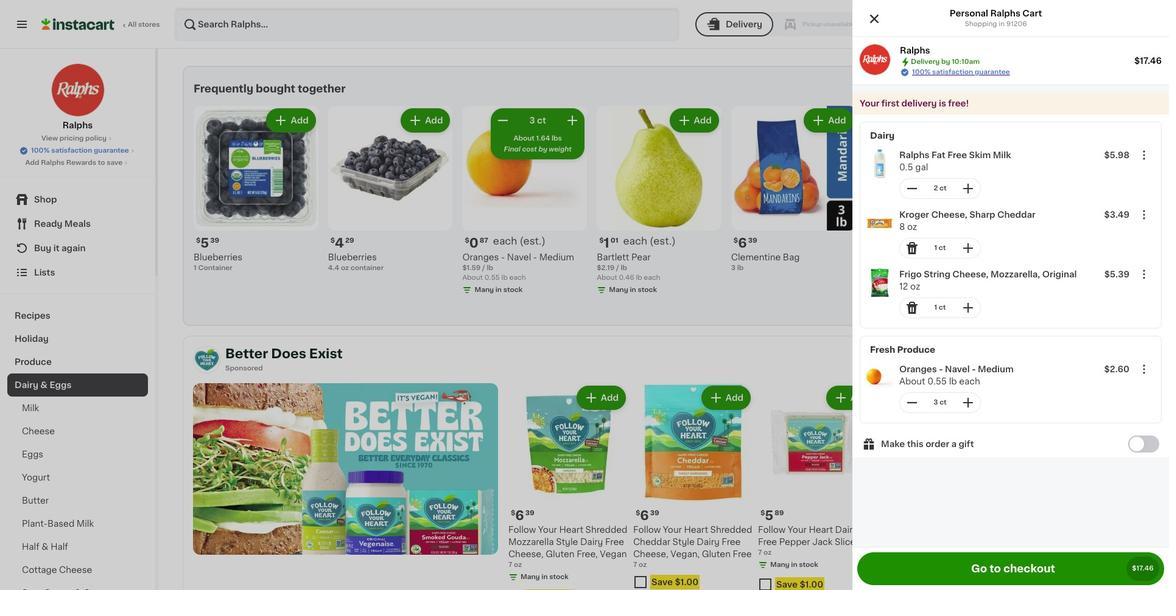 Task type: vqa. For each thing, say whether or not it's contained in the screenshot.


Task type: describe. For each thing, give the bounding box(es) containing it.
original,
[[244, 0, 279, 1]]

6 for follow your heart shredded cheddar style dairy free cheese, vegan, gluten free
[[641, 510, 649, 523]]

$1.01 each (estimated) element
[[597, 236, 722, 252]]

& for dairy
[[40, 381, 48, 390]]

slices inside the follow your heart dairy- free american slices 7 oz
[[1072, 539, 1098, 547]]

milk right the based
[[77, 520, 94, 529]]

service type group
[[696, 12, 866, 37]]

ct inside item carousel "region"
[[537, 117, 546, 125]]

many in stock down the '0.46'
[[609, 287, 657, 294]]

vegan,
[[671, 551, 700, 560]]

heart for follow your heart shredded mozzarella style dairy free cheese, gluten free, vegan 7 oz
[[560, 527, 584, 535]]

delivery inside delivery button
[[726, 20, 763, 29]]

boar's
[[596, 0, 622, 1]]

in down oranges - navel - medium $1.59 / lb about 0.55 lb each
[[496, 287, 502, 294]]

spo
[[225, 365, 239, 372]]

frigo for frigo string cheese, mozzarella, original
[[320, 0, 342, 1]]

2
[[934, 185, 938, 192]]

$ 1 01
[[600, 237, 619, 250]]

many down the follow your heart dairy- free american slices 7 oz
[[1021, 563, 1040, 569]]

nsored
[[239, 365, 263, 372]]

many down follow your heart shredded mozzarella style dairy free cheese, gluten free, vegan 7 oz
[[521, 575, 540, 581]]

ct for ralphs
[[940, 185, 947, 192]]

frigo for frigo string cheese, mozzarella, original 12 oz
[[900, 271, 922, 279]]

follow your heart dairy- free pepper jack slices 7 oz
[[759, 527, 862, 557]]

about inside bartlett pear $2.19 / lb about 0.46 lb each
[[597, 275, 618, 282]]

free inside follow your heart dairy- free pepper jack slices 7 oz
[[759, 539, 777, 547]]

add ralphs rewards to save link
[[25, 158, 130, 168]]

product group containing 1
[[597, 106, 722, 298]]

each up "pear"
[[624, 236, 648, 246]]

shopping
[[965, 21, 998, 27]]

about inside about 1.64 lbs final cost by weight
[[514, 135, 535, 142]]

lb right $1.59 at the left of page
[[487, 265, 493, 272]]

ct for oranges
[[940, 400, 947, 406]]

ralphs link
[[51, 63, 104, 132]]

ralphs fat free skim milk image
[[866, 149, 895, 179]]

save $1.00 for 6
[[652, 579, 699, 588]]

kroger cheese, sharp cheddar 8 oz
[[900, 211, 1036, 232]]

half & half link
[[7, 536, 148, 559]]

product group containing kroger cheese, sharp cheddar
[[861, 204, 1162, 264]]

8 inside "button"
[[458, 4, 463, 10]]

rewards
[[66, 160, 96, 166]]

3 inside clementine bag 3 lb
[[732, 265, 736, 272]]

half & half
[[22, 543, 68, 552]]

by inside about 1.64 lbs final cost by weight
[[539, 146, 548, 153]]

guarantee inside "link"
[[975, 69, 1011, 76]]

product group containing follow your heart dairy- free american slices
[[1008, 384, 1128, 591]]

cheese inside "link"
[[59, 567, 92, 575]]

many in stock down pepper
[[771, 563, 819, 569]]

gift
[[959, 440, 975, 449]]

100% inside button
[[31, 147, 50, 154]]

stock down bartlett pear $2.19 / lb about 0.46 lb each
[[638, 287, 657, 294]]

frigo string cheese, mozzarella, original
[[320, 0, 407, 13]]

in down pepper
[[792, 563, 798, 569]]

slices for jack
[[835, 539, 861, 547]]

delivery inside delivery by 10:10am link
[[988, 19, 1027, 29]]

follow for follow your heart shredded cheddar style dairy free cheese, vegan, gluten free 7 oz
[[634, 527, 661, 535]]

cheese inside galbani whole milk mozzarella string cheese 12 oz
[[1084, 4, 1117, 13]]

all
[[128, 21, 137, 28]]

8 oz button
[[458, 0, 586, 12]]

string,
[[282, 0, 309, 1]]

$1.00 for 5
[[800, 581, 824, 590]]

delivery by 10:10am link
[[968, 17, 1081, 32]]

cheese inside boar's head yellow american cheese
[[596, 4, 629, 13]]

1 inside blueberries 1 container
[[194, 265, 197, 272]]

frequently
[[194, 84, 254, 94]]

view
[[41, 135, 58, 142]]

$ 6 39 for follow your heart shredded mozzarella style dairy free cheese, gluten free, vegan
[[511, 510, 535, 523]]

mozzarella inside follow your heart shredded mozzarella style dairy free cheese, gluten free, vegan 7 oz
[[509, 539, 554, 547]]

16 oz container button
[[1001, 106, 1125, 274]]

oz inside button
[[1010, 265, 1018, 272]]

free,
[[577, 551, 598, 560]]

0 vertical spatial 100% satisfaction guarantee
[[913, 69, 1011, 76]]

plant-based milk link
[[7, 513, 148, 536]]

milk link
[[7, 397, 148, 420]]

1 ct for 12 oz
[[935, 305, 946, 311]]

39 for blueberries
[[210, 238, 219, 244]]

1 right remove frigo string cheese, mozzarella, original icon
[[935, 305, 938, 311]]

free inside follow your heart shredded mozzarella style dairy free cheese, gluten free, vegan 7 oz
[[606, 539, 625, 547]]

dairy- for jack
[[836, 527, 862, 535]]

pack
[[196, 4, 216, 13]]

5 for blueberries
[[201, 237, 209, 250]]

stock down follow your heart dairy- free pepper jack slices 7 oz
[[800, 563, 819, 569]]

your for follow your heart dairy- free american slices 7 oz
[[1038, 527, 1057, 535]]

oz inside blueberries 4.4 oz container
[[341, 265, 349, 272]]

ralphs inside ralphs fat free skim milk 0.5 gal
[[900, 151, 930, 160]]

oz inside follow your heart shredded mozzarella style dairy free cheese, gluten free, vegan 7 oz
[[514, 563, 522, 569]]

sharp for cheese,
[[970, 211, 996, 219]]

(est.) for 0
[[520, 236, 546, 246]]

each inside oranges - navel - medium about 0.55 lb each
[[960, 378, 981, 386]]

increment quantity of oranges - navel - medium image
[[565, 114, 580, 128]]

follow your heart shredded cheddar style dairy free cheese, vegan, gluten free 7 oz
[[634, 527, 753, 569]]

each right the "87"
[[493, 236, 517, 246]]

kroger cheese, sharp cheddar button
[[900, 209, 1091, 221]]

recipes link
[[7, 305, 148, 328]]

stock down galbani whole milk mozzarella string cheese 12 oz
[[1049, 28, 1069, 35]]

free inside follow your heart dairy- free smoked gouda slices 7 oz
[[883, 539, 902, 547]]

oz inside follow your heart dairy- free pepper jack slices 7 oz
[[764, 550, 772, 557]]

head
[[625, 0, 648, 1]]

milk inside galbani whole milk mozzarella string cheese 12 oz
[[1073, 0, 1090, 1]]

oz inside raspberries package 12 oz container
[[875, 265, 883, 272]]

$3.49
[[1105, 211, 1130, 219]]

heart for follow your heart shredded cheddar style dairy free cheese, vegan, gluten free 7 oz
[[684, 527, 709, 535]]

recipes
[[15, 312, 50, 320]]

ralphs logo image
[[51, 63, 104, 117]]

follow for follow your heart shredded mozzarella style dairy free cheese, gluten free, vegan 7 oz
[[509, 527, 536, 535]]

increment quantity of oranges - navel - medium image
[[961, 396, 976, 411]]

medium for oranges - navel - medium about 0.55 lb each
[[978, 366, 1014, 374]]

oz inside the follow your heart dairy- free american slices 7 oz
[[1014, 550, 1022, 557]]

$ inside $ 5 39
[[196, 238, 201, 244]]

cheddar inside kroger cheese, sharp cheddar 8 oz
[[998, 211, 1036, 219]]

package
[[920, 253, 956, 262]]

ct for kroger
[[939, 245, 946, 252]]

1 horizontal spatial frigo string cheese, mozzarella, original button
[[900, 269, 1091, 281]]

frigo cheese, original, string, 24 pack 24 each
[[183, 0, 309, 23]]

91206
[[1007, 21, 1028, 27]]

cheese, inside follow your heart shredded cheddar style dairy free cheese, vegan, gluten free 7 oz
[[634, 551, 669, 560]]

cheese inside babybel original snack cheese 18 each
[[733, 4, 766, 13]]

oz inside frigo string cheese, mozzarella, original 12 oz
[[911, 283, 921, 291]]

1 horizontal spatial delivery
[[911, 58, 940, 65]]

pear
[[632, 253, 651, 262]]

2 horizontal spatial $1.00
[[1050, 581, 1074, 590]]

stock down follow your heart shredded mozzarella style dairy free cheese, gluten free, vegan 7 oz
[[550, 575, 569, 581]]

item carousel region containing 6
[[498, 384, 1129, 591]]

save $1.00 inside product group
[[1027, 581, 1074, 590]]

2 half from the left
[[51, 543, 68, 552]]

stock down sargento sliced sharp natural cheddar cheese
[[912, 40, 931, 47]]

2 horizontal spatial by
[[1029, 19, 1041, 29]]

0 horizontal spatial delivery by 10:10am
[[911, 58, 980, 65]]

10:10am inside delivery by 10:10am link
[[1043, 19, 1081, 29]]

$ 0 87
[[465, 237, 489, 250]]

plant-based milk
[[22, 520, 94, 529]]

in down follow your heart shredded mozzarella style dairy free cheese, gluten free, vegan 7 oz
[[542, 575, 548, 581]]

checkout
[[1004, 565, 1056, 575]]

container for blueberries
[[198, 265, 233, 272]]

decrement quantity of ralphs fat free skim milk image
[[905, 182, 920, 196]]

1 horizontal spatial eggs
[[50, 381, 72, 390]]

a
[[952, 440, 957, 449]]

cheese inside sargento sliced sharp natural cheddar cheese
[[910, 4, 943, 13]]

produce inside produce link
[[15, 358, 52, 367]]

together
[[298, 84, 346, 94]]

$ inside $ 0 87
[[465, 238, 470, 244]]

100% satisfaction guarantee inside button
[[31, 147, 129, 154]]

1 vertical spatial 10:10am
[[952, 58, 980, 65]]

in inside personal ralphs cart shopping in 91206
[[999, 21, 1005, 27]]

american inside boar's head yellow american cheese
[[679, 0, 720, 1]]

7 inside follow your heart dairy- free smoked gouda slices 7 oz
[[883, 550, 887, 557]]

each inside oranges - navel - medium $1.59 / lb about 0.55 lb each
[[510, 275, 526, 282]]

style for gluten
[[556, 539, 578, 547]]

lists
[[34, 269, 55, 277]]

7 inside follow your heart shredded cheddar style dairy free cheese, vegan, gluten free 7 oz
[[634, 563, 638, 569]]

product group containing boar's head yellow american cheese
[[596, 0, 723, 50]]

16
[[1001, 265, 1008, 272]]

save for 5
[[777, 581, 798, 590]]

holiday link
[[7, 328, 148, 351]]

in right the ralphs image
[[904, 40, 910, 47]]

delivery button
[[696, 12, 774, 37]]

product group containing ralphs fat free skim milk
[[861, 144, 1162, 204]]

navel for 0.55
[[946, 366, 970, 374]]

ralphs image
[[860, 44, 891, 75]]

gluten inside follow your heart shredded cheddar style dairy free cheese, vegan, gluten free 7 oz
[[702, 551, 731, 560]]

ralphs inside personal ralphs cart shopping in 91206
[[991, 9, 1021, 18]]

$ 6 39 for clementine bag
[[734, 237, 758, 250]]

slices for gouda
[[973, 539, 998, 547]]

0 horizontal spatial frigo string cheese, mozzarella, original button
[[320, 0, 448, 24]]

go to checkout
[[972, 565, 1056, 575]]

6 for clementine bag
[[739, 237, 747, 250]]

39 for clementine bag
[[749, 238, 758, 244]]

18
[[733, 16, 741, 23]]

frigo string cheese, mozzarella, original 12 oz
[[900, 271, 1078, 291]]

weight
[[549, 146, 572, 153]]

8 oz
[[458, 4, 472, 10]]

follow for follow your heart dairy- free pepper jack slices 7 oz
[[759, 527, 786, 535]]

fresh produce
[[871, 346, 936, 355]]

better does exist image
[[193, 384, 498, 556]]

cheddar for follow your heart shredded cheddar style dairy free cheese, vegan, gluten free 7 oz
[[634, 539, 671, 547]]

many down pepper
[[771, 563, 790, 569]]

12 inside frigo string cheese, mozzarella, original 12 oz
[[900, 283, 909, 291]]

increment quantity of frigo string cheese, mozzarella, original image
[[961, 301, 976, 316]]

plant-
[[22, 520, 47, 529]]

100% satisfaction guarantee link
[[913, 68, 1011, 77]]

$1.00 for 6
[[675, 579, 699, 588]]

3 ct for decrement quantity of oranges - navel - medium icon
[[530, 117, 546, 125]]

original inside babybel original snack cheese 18 each
[[771, 0, 804, 1]]

each (est.) for 0
[[493, 236, 546, 246]]

100% inside "link"
[[913, 69, 931, 76]]

many in stock down oranges - navel - medium $1.59 / lb about 0.55 lb each
[[475, 287, 523, 294]]

american inside the follow your heart dairy- free american slices 7 oz
[[1029, 539, 1070, 547]]

each inside babybel original snack cheese 18 each
[[742, 16, 759, 23]]

increment quantity of kroger cheese, sharp cheddar image
[[961, 241, 976, 256]]

6 for follow your heart shredded mozzarella style dairy free cheese, gluten free, vegan
[[516, 510, 524, 523]]

butter link
[[7, 490, 148, 513]]

dairy & eggs link
[[7, 374, 148, 397]]

your for follow your heart shredded cheddar style dairy free cheese, vegan, gluten free 7 oz
[[663, 527, 682, 535]]

$ inside $ 4 29
[[331, 238, 335, 244]]

follow for follow your heart dairy- free american slices 7 oz
[[1008, 527, 1036, 535]]

12 inside galbani whole milk mozzarella string cheese 12 oz
[[1008, 16, 1016, 23]]

& for half
[[42, 543, 48, 552]]

yogurt link
[[7, 467, 148, 490]]

12 inside raspberries package 12 oz container
[[866, 265, 873, 272]]

$1.59
[[463, 265, 481, 272]]

stores
[[138, 21, 160, 28]]

frigo string cheese, mozzarella, original image
[[866, 269, 895, 298]]

bartlett
[[597, 253, 630, 262]]

many down the '0.46'
[[609, 287, 629, 294]]

go
[[972, 565, 988, 575]]

your for follow your heart dairy- free pepper jack slices 7 oz
[[788, 527, 807, 535]]

first
[[882, 99, 900, 108]]

$2.60
[[1105, 366, 1130, 374]]

1 24 from the top
[[183, 4, 194, 13]]

5 for follow your heart dairy- free pepper jack slices
[[765, 510, 774, 523]]

based
[[47, 520, 74, 529]]

1 half from the left
[[22, 543, 39, 552]]

skim
[[970, 151, 991, 160]]

free inside the follow your heart dairy- free american slices 7 oz
[[1008, 539, 1027, 547]]

1 horizontal spatial by
[[942, 58, 951, 65]]

$ 5 89
[[761, 510, 784, 523]]

7 inside follow your heart shredded mozzarella style dairy free cheese, gluten free, vegan 7 oz
[[509, 563, 513, 569]]

8 inside kroger cheese, sharp cheddar 8 oz
[[900, 223, 906, 232]]

4
[[335, 237, 344, 250]]

1 vertical spatial eggs
[[22, 451, 43, 459]]

clementine
[[732, 253, 781, 262]]

lb inside clementine bag 3 lb
[[738, 265, 744, 272]]

0.5
[[900, 163, 914, 172]]

oranges for $1.59
[[463, 253, 499, 262]]

frequently bought together
[[194, 84, 346, 94]]

dairy- for slices
[[1085, 527, 1112, 535]]

0 vertical spatial $17.46
[[1135, 57, 1162, 65]]

decrement quantity of oranges - navel - medium image
[[905, 396, 920, 411]]

$5.39
[[1105, 271, 1130, 279]]

eggs link
[[7, 444, 148, 467]]

container inside raspberries package 12 oz container
[[884, 265, 918, 272]]

many in stock down the follow your heart dairy- free american slices 7 oz
[[1021, 563, 1069, 569]]

about inside oranges - navel - medium about 0.55 lb each
[[900, 378, 926, 386]]

ralphs inside the ralphs link
[[63, 121, 93, 130]]

follow your heart dairy- free american slices 7 oz
[[1008, 527, 1112, 557]]

ralphs inside the add ralphs rewards to save link
[[41, 160, 65, 166]]

satisfaction inside button
[[51, 147, 92, 154]]

1 inside product group
[[604, 237, 610, 250]]

4.4
[[328, 265, 340, 272]]

each inside bartlett pear $2.19 / lb about 0.46 lb each
[[644, 275, 661, 282]]

lb down $0.87 each (estimated) element
[[502, 275, 508, 282]]

cheese, inside follow your heart shredded mozzarella style dairy free cheese, gluten free, vegan 7 oz
[[509, 551, 544, 560]]

ralphs right the ralphs image
[[900, 46, 931, 55]]

heart for follow your heart dairy- free american slices 7 oz
[[1059, 527, 1083, 535]]

1 ct for 8 oz
[[935, 245, 946, 252]]

container inside blueberries 4.4 oz container
[[351, 265, 384, 272]]

oz inside follow your heart dairy- free smoked gouda slices 7 oz
[[889, 550, 897, 557]]

7 inside the follow your heart dairy- free american slices 7 oz
[[1008, 550, 1012, 557]]

39 for follow your heart shredded mozzarella style dairy free cheese, gluten free, vegan
[[526, 511, 535, 517]]

mozzarella, for frigo string cheese, mozzarella, original 12 oz
[[991, 271, 1041, 279]]

0.55 inside oranges - navel - medium about 0.55 lb each
[[928, 378, 947, 386]]

sharp for sliced
[[941, 0, 966, 1]]

0.46
[[619, 275, 635, 282]]

vegan
[[600, 551, 627, 560]]

follow your heart image
[[193, 347, 221, 374]]

in down cart
[[1042, 28, 1048, 35]]

many in stock down cart
[[1021, 28, 1069, 35]]

order
[[926, 440, 950, 449]]



Task type: locate. For each thing, give the bounding box(es) containing it.
1 / from the left
[[617, 265, 619, 272]]

$ 6 39 for follow your heart shredded cheddar style dairy free cheese, vegan, gluten free
[[636, 510, 660, 523]]

sponsored badge image down 18
[[733, 25, 770, 32]]

heart for follow your heart dairy- free pepper jack slices 7 oz
[[809, 527, 834, 535]]

sponsored badge image for babybel original snack cheese
[[733, 25, 770, 32]]

heart inside follow your heart dairy- free smoked gouda slices 7 oz
[[934, 527, 958, 535]]

3 dairy- from the left
[[1085, 527, 1112, 535]]

lb down 'clementine'
[[738, 265, 744, 272]]

product group containing 0
[[463, 106, 587, 298]]

2 horizontal spatial save
[[1027, 581, 1048, 590]]

cheddar inside follow your heart shredded cheddar style dairy free cheese, vegan, gluten free 7 oz
[[634, 539, 671, 547]]

0 vertical spatial produce
[[898, 346, 936, 355]]

ralphs fat free skim milk 0.5 gal
[[900, 151, 1012, 172]]

each down pack
[[193, 16, 210, 23]]

0 horizontal spatial 100%
[[31, 147, 50, 154]]

better does exist spo nsored
[[225, 348, 343, 372]]

oz inside kroger cheese, sharp cheddar 8 oz
[[908, 223, 918, 232]]

0 vertical spatial 10:10am
[[1043, 19, 1081, 29]]

01
[[611, 238, 619, 244]]

6 up follow your heart shredded mozzarella style dairy free cheese, gluten free, vegan 7 oz
[[516, 510, 524, 523]]

0 horizontal spatial medium
[[540, 253, 574, 262]]

product group containing babybel original snack cheese
[[733, 0, 861, 35]]

39 up follow your heart shredded cheddar style dairy free cheese, vegan, gluten free 7 oz
[[651, 511, 660, 517]]

0 horizontal spatial cheddar
[[634, 539, 671, 547]]

milk inside ralphs fat free skim milk 0.5 gal
[[993, 151, 1012, 160]]

many down $1.59 at the left of page
[[475, 287, 494, 294]]

many down 91206
[[1021, 28, 1040, 35]]

1 ct
[[935, 245, 946, 252], [935, 305, 946, 311]]

1 container from the left
[[351, 265, 384, 272]]

navel inside oranges - navel - medium $1.59 / lb about 0.55 lb each
[[507, 253, 531, 262]]

0 vertical spatial to
[[98, 160, 105, 166]]

to inside the add ralphs rewards to save link
[[98, 160, 105, 166]]

to left the save
[[98, 160, 105, 166]]

ralphs up view pricing policy link
[[63, 121, 93, 130]]

dairy inside follow your heart shredded cheddar style dairy free cheese, vegan, gluten free 7 oz
[[697, 539, 720, 547]]

save $1.00 button down the vegan,
[[634, 574, 754, 591]]

0 horizontal spatial 3 ct
[[530, 117, 546, 125]]

free inside ralphs fat free skim milk 0.5 gal
[[948, 151, 968, 160]]

gouda
[[942, 539, 970, 547]]

/ inside oranges - navel - medium $1.59 / lb about 0.55 lb each
[[483, 265, 485, 272]]

each down $0.87 each (estimated) element
[[510, 275, 526, 282]]

$ 6 39 up 'clementine'
[[734, 237, 758, 250]]

satisfaction down pricing
[[51, 147, 92, 154]]

(est.) up oranges - navel - medium $1.59 / lb about 0.55 lb each
[[520, 236, 546, 246]]

does
[[271, 348, 306, 361]]

0.55 down the "87"
[[485, 275, 500, 282]]

0 horizontal spatial produce
[[15, 358, 52, 367]]

medium for oranges - navel - medium $1.59 / lb about 0.55 lb each
[[540, 253, 574, 262]]

blueberries 1 container
[[194, 253, 243, 272]]

1 shredded from the left
[[586, 527, 628, 535]]

oranges - navel - medium image
[[866, 364, 895, 393]]

& up cottage
[[42, 543, 48, 552]]

section containing 5
[[183, 66, 1142, 327]]

1 horizontal spatial delivery by 10:10am
[[988, 19, 1081, 29]]

2 each (est.) from the left
[[493, 236, 546, 246]]

milk right whole
[[1073, 0, 1090, 1]]

lists link
[[7, 261, 148, 285]]

1 horizontal spatial 8
[[900, 223, 906, 232]]

in down the '0.46'
[[630, 287, 637, 294]]

to right "go"
[[990, 565, 1002, 575]]

save down the checkout
[[1027, 581, 1048, 590]]

string inside galbani whole milk mozzarella string cheese 12 oz
[[1056, 4, 1082, 13]]

2 horizontal spatial 6
[[739, 237, 747, 250]]

container inside blueberries 1 container
[[198, 265, 233, 272]]

sharp
[[941, 0, 966, 1], [970, 211, 996, 219]]

each (est.) inside $0.87 each (estimated) element
[[493, 236, 546, 246]]

slices inside follow your heart dairy- free pepper jack slices 7 oz
[[835, 539, 861, 547]]

blueberries down "29"
[[328, 253, 377, 262]]

0 horizontal spatial (est.)
[[520, 236, 546, 246]]

container
[[351, 265, 384, 272], [884, 265, 918, 272]]

make this order a gift
[[882, 440, 975, 449]]

original for frigo string cheese, mozzarella, original
[[370, 4, 403, 13]]

2 1 ct from the top
[[935, 305, 946, 311]]

1 vertical spatial mozzarella
[[509, 539, 554, 547]]

mozzarella,
[[320, 4, 368, 13], [991, 271, 1041, 279]]

many in stock down follow your heart shredded mozzarella style dairy free cheese, gluten free, vegan 7 oz
[[521, 575, 569, 581]]

0 vertical spatial medium
[[540, 253, 574, 262]]

/ right $1.59 at the left of page
[[483, 265, 485, 272]]

1 container from the left
[[198, 265, 233, 272]]

bartlett pear $2.19 / lb about 0.46 lb each
[[597, 253, 661, 282]]

jack
[[813, 539, 833, 547]]

lb inside oranges - navel - medium about 0.55 lb each
[[950, 378, 958, 386]]

1 vertical spatial sharp
[[970, 211, 996, 219]]

0 horizontal spatial slices
[[835, 539, 861, 547]]

1 1 ct from the top
[[935, 245, 946, 252]]

0.55 down fresh produce
[[928, 378, 947, 386]]

satisfaction
[[933, 69, 974, 76], [51, 147, 92, 154]]

3 ct right decrement quantity of oranges - navel - medium image
[[934, 400, 947, 406]]

0 horizontal spatial original
[[370, 4, 403, 13]]

section
[[183, 66, 1142, 327]]

navel inside oranges - navel - medium about 0.55 lb each
[[946, 366, 970, 374]]

1 vertical spatial guarantee
[[94, 147, 129, 154]]

by
[[1029, 19, 1041, 29], [942, 58, 951, 65], [539, 146, 548, 153]]

1 horizontal spatial cheddar
[[871, 4, 908, 13]]

2 horizontal spatial string
[[1056, 4, 1082, 13]]

frigo inside frigo cheese, original, string, 24 pack 24 each
[[183, 0, 204, 1]]

lb up the '0.46'
[[621, 265, 628, 272]]

1 dairy- from the left
[[836, 527, 862, 535]]

personal ralphs cart shopping in 91206
[[950, 9, 1043, 27]]

1 style from the left
[[556, 539, 578, 547]]

2 horizontal spatial save $1.00 button
[[1008, 576, 1128, 591]]

0 vertical spatial by
[[1029, 19, 1041, 29]]

dairy down holiday
[[15, 381, 38, 390]]

1 vertical spatial cheddar
[[998, 211, 1036, 219]]

sponsored badge image for boar's head yellow american cheese
[[596, 40, 632, 47]]

1 horizontal spatial /
[[617, 265, 619, 272]]

frigo string cheese, mozzarella, original button
[[320, 0, 448, 24], [900, 269, 1091, 281]]

bag
[[783, 253, 800, 262]]

guarantee inside button
[[94, 147, 129, 154]]

delivery by 10:10am up "100% satisfaction guarantee" "link"
[[911, 58, 980, 65]]

about inside oranges - navel - medium $1.59 / lb about 0.55 lb each
[[463, 275, 483, 282]]

frigo right string,
[[320, 0, 342, 1]]

0 horizontal spatial save
[[652, 579, 673, 588]]

about up decrement quantity of oranges - navel - medium image
[[900, 378, 926, 386]]

cheese link
[[7, 420, 148, 444]]

0 horizontal spatial 5
[[201, 237, 209, 250]]

100% down view in the left top of the page
[[31, 147, 50, 154]]

1 (est.) from the left
[[650, 236, 676, 246]]

1 heart from the left
[[560, 527, 584, 535]]

each
[[193, 16, 210, 23], [742, 16, 759, 23], [624, 236, 648, 246], [493, 236, 517, 246], [644, 275, 661, 282], [510, 275, 526, 282], [960, 378, 981, 386]]

/ down bartlett
[[617, 265, 619, 272]]

stock down oranges - navel - medium $1.59 / lb about 0.55 lb each
[[504, 287, 523, 294]]

personal
[[950, 9, 989, 18]]

save $1.00 button down jack
[[759, 576, 879, 591]]

in down the follow your heart dairy- free american slices 7 oz
[[1041, 563, 1048, 569]]

2 vertical spatial 3
[[934, 400, 939, 406]]

style inside follow your heart shredded mozzarella style dairy free cheese, gluten free, vegan 7 oz
[[556, 539, 578, 547]]

frigo inside frigo string cheese, mozzarella, original 12 oz
[[900, 271, 922, 279]]

/ inside bartlett pear $2.19 / lb about 0.46 lb each
[[617, 265, 619, 272]]

0 vertical spatial 3
[[530, 117, 535, 125]]

3 for decrement quantity of oranges - navel - medium icon
[[530, 117, 535, 125]]

eggs up milk link
[[50, 381, 72, 390]]

3 product group from the top
[[861, 264, 1162, 324]]

0 vertical spatial cheddar
[[871, 4, 908, 13]]

holiday
[[15, 335, 49, 344]]

oranges - navel - medium about 0.55 lb each
[[900, 366, 1014, 386]]

1 horizontal spatial save $1.00 button
[[759, 576, 879, 591]]

original inside frigo string cheese, mozzarella, original
[[370, 4, 403, 13]]

5 follow from the left
[[1008, 527, 1036, 535]]

ct left increment quantity of oranges - navel - medium icon
[[940, 400, 947, 406]]

save $1.00 button for 6
[[634, 574, 754, 591]]

1 vertical spatial &
[[42, 543, 48, 552]]

dairy- for gouda
[[961, 527, 987, 535]]

1 horizontal spatial 3
[[732, 265, 736, 272]]

save $1.00 button for 5
[[759, 576, 879, 591]]

navel for /
[[507, 253, 531, 262]]

None search field
[[174, 7, 680, 41]]

produce
[[898, 346, 936, 355], [15, 358, 52, 367]]

$7.99 element
[[866, 236, 991, 252]]

container right 16
[[1019, 265, 1054, 272]]

frigo for frigo cheese, original, string, 24 pack 24 each
[[183, 0, 204, 1]]

2 horizontal spatial delivery
[[988, 19, 1027, 29]]

shredded inside follow your heart shredded cheddar style dairy free cheese, vegan, gluten free 7 oz
[[711, 527, 753, 535]]

follow your heart shredded mozzarella style dairy free cheese, gluten free, vegan 7 oz
[[509, 527, 628, 569]]

in
[[999, 21, 1005, 27], [1042, 28, 1048, 35], [904, 40, 910, 47], [630, 287, 637, 294], [496, 287, 502, 294], [792, 563, 798, 569], [1041, 563, 1048, 569], [542, 575, 548, 581]]

1 ct up package
[[935, 245, 946, 252]]

slices
[[835, 539, 861, 547], [973, 539, 998, 547], [1072, 539, 1098, 547]]

instacart logo image
[[41, 17, 115, 32]]

2 horizontal spatial 12
[[1008, 16, 1016, 23]]

blueberries for 4
[[328, 253, 377, 262]]

buy it again
[[34, 244, 86, 253]]

satisfaction inside "link"
[[933, 69, 974, 76]]

galbani
[[1008, 0, 1041, 1]]

product group containing oranges - navel - medium
[[861, 359, 1162, 419]]

shop
[[34, 196, 57, 204]]

follow inside follow your heart dairy- free pepper jack slices 7 oz
[[759, 527, 786, 535]]

24 left pack
[[183, 4, 194, 13]]

save down pepper
[[777, 581, 798, 590]]

0 horizontal spatial $1.00
[[675, 579, 699, 588]]

1 vertical spatial 5
[[765, 510, 774, 523]]

0
[[470, 237, 479, 250]]

mozzarella, inside frigo string cheese, mozzarella, original
[[320, 4, 368, 13]]

1 up package
[[935, 245, 938, 252]]

2 style from the left
[[673, 539, 695, 547]]

2 vertical spatial string
[[924, 271, 951, 279]]

style up the vegan,
[[673, 539, 695, 547]]

0 horizontal spatial container
[[351, 265, 384, 272]]

pepper
[[780, 539, 811, 547]]

3 follow from the left
[[759, 527, 786, 535]]

sponsored badge image down boar's
[[596, 40, 632, 47]]

0 vertical spatial american
[[679, 0, 720, 1]]

2 shredded from the left
[[711, 527, 753, 535]]

1 product group from the top
[[861, 144, 1162, 204]]

29
[[345, 238, 354, 244]]

each (est.) inside $1.01 each (estimated) element
[[624, 236, 676, 246]]

0 horizontal spatial 0.55
[[485, 275, 500, 282]]

$ 5 39
[[196, 237, 219, 250]]

1 down $ 5 39
[[194, 265, 197, 272]]

1 slices from the left
[[835, 539, 861, 547]]

many down sargento
[[883, 40, 902, 47]]

mozzarella inside galbani whole milk mozzarella string cheese 12 oz
[[1008, 4, 1054, 13]]

heart inside follow your heart shredded cheddar style dairy free cheese, vegan, gluten free 7 oz
[[684, 527, 709, 535]]

cheese, inside frigo string cheese, mozzarella, original 12 oz
[[953, 271, 989, 279]]

original for frigo string cheese, mozzarella, original 12 oz
[[1043, 271, 1078, 279]]

1 horizontal spatial to
[[990, 565, 1002, 575]]

dairy inside follow your heart shredded mozzarella style dairy free cheese, gluten free, vegan 7 oz
[[581, 539, 603, 547]]

follow for follow your heart dairy- free smoked gouda slices 7 oz
[[883, 527, 911, 535]]

1 horizontal spatial string
[[924, 271, 951, 279]]

half down plant- at the bottom
[[22, 543, 39, 552]]

1.64
[[536, 135, 550, 142]]

each inside frigo cheese, original, string, 24 pack 24 each
[[193, 16, 210, 23]]

remove frigo string cheese, mozzarella, original image
[[905, 301, 920, 316]]

1 left the 01
[[604, 237, 610, 250]]

1 horizontal spatial mozzarella,
[[991, 271, 1041, 279]]

0 vertical spatial 12
[[1008, 16, 1016, 23]]

2 / from the left
[[483, 265, 485, 272]]

dairy up ralphs fat free skim milk image
[[871, 132, 895, 140]]

0 vertical spatial mozzarella
[[1008, 4, 1054, 13]]

oz inside "button"
[[464, 4, 472, 10]]

shop link
[[7, 188, 148, 212]]

oranges inside oranges - navel - medium $1.59 / lb about 0.55 lb each
[[463, 253, 499, 262]]

1 horizontal spatial 3 ct
[[934, 400, 947, 406]]

100%
[[913, 69, 931, 76], [31, 147, 50, 154]]

stock down the follow your heart dairy- free american slices 7 oz
[[1049, 563, 1069, 569]]

100% satisfaction guarantee
[[913, 69, 1011, 76], [31, 147, 129, 154]]

3 heart from the left
[[809, 527, 834, 535]]

heart inside follow your heart dairy- free pepper jack slices 7 oz
[[809, 527, 834, 535]]

1 horizontal spatial produce
[[898, 346, 936, 355]]

save for 6
[[652, 579, 673, 588]]

0 vertical spatial mozzarella,
[[320, 4, 368, 13]]

2 product group from the top
[[861, 204, 1162, 264]]

bought
[[256, 84, 295, 94]]

delivery by 10:10am
[[988, 19, 1081, 29], [911, 58, 980, 65]]

1 vertical spatial 8
[[900, 223, 906, 232]]

0 horizontal spatial dairy-
[[836, 527, 862, 535]]

1
[[604, 237, 610, 250], [935, 245, 938, 252], [194, 265, 197, 272], [935, 305, 938, 311]]

oz inside follow your heart shredded cheddar style dairy free cheese, vegan, gluten free 7 oz
[[639, 563, 647, 569]]

guarantee up the save
[[94, 147, 129, 154]]

lbs
[[552, 135, 562, 142]]

each right 18
[[742, 16, 759, 23]]

container for 16
[[1019, 265, 1054, 272]]

cheese, inside frigo string cheese, mozzarella, original
[[372, 0, 407, 1]]

dairy
[[871, 132, 895, 140], [15, 381, 38, 390], [581, 539, 603, 547], [697, 539, 720, 547]]

each (est.) for 1
[[624, 236, 676, 246]]

4 heart from the left
[[934, 527, 958, 535]]

dairy-
[[836, 527, 862, 535], [961, 527, 987, 535], [1085, 527, 1112, 535]]

0 horizontal spatial oranges
[[463, 253, 499, 262]]

increment quantity of ralphs fat free skim milk image
[[961, 182, 976, 196]]

1 vertical spatial $17.46
[[1133, 566, 1154, 573]]

1 blueberries from the left
[[194, 253, 243, 262]]

cheese,
[[207, 0, 242, 1], [372, 0, 407, 1], [932, 211, 968, 219], [953, 271, 989, 279], [509, 551, 544, 560], [634, 551, 669, 560]]

1 horizontal spatial 12
[[900, 283, 909, 291]]

1 each (est.) from the left
[[624, 236, 676, 246]]

0.55 inside oranges - navel - medium $1.59 / lb about 0.55 lb each
[[485, 275, 500, 282]]

$ inside $ 5 89
[[761, 511, 765, 517]]

string for frigo string cheese, mozzarella, original
[[344, 0, 370, 1]]

2 (est.) from the left
[[520, 236, 546, 246]]

product group
[[596, 0, 723, 50], [733, 0, 861, 35], [194, 106, 318, 274], [328, 106, 453, 274], [463, 106, 587, 298], [597, 106, 722, 298], [732, 106, 856, 274], [866, 106, 991, 274], [1001, 106, 1125, 274], [509, 384, 629, 591], [634, 384, 754, 591], [759, 384, 879, 591], [883, 384, 1003, 583], [1008, 384, 1128, 591]]

ct up package
[[939, 245, 946, 252]]

$ 4 29
[[331, 237, 354, 250]]

exist
[[309, 348, 343, 361]]

produce right fresh
[[898, 346, 936, 355]]

1 horizontal spatial slices
[[973, 539, 998, 547]]

0 horizontal spatial mozzarella
[[509, 539, 554, 547]]

eggs up yogurt
[[22, 451, 43, 459]]

blueberries for 5
[[194, 253, 243, 262]]

0.55
[[485, 275, 500, 282], [928, 378, 947, 386]]

product group
[[861, 144, 1162, 204], [861, 204, 1162, 264], [861, 264, 1162, 324], [861, 359, 1162, 419]]

None field
[[1135, 146, 1155, 165], [1135, 205, 1155, 225], [1135, 265, 1155, 285], [1135, 360, 1155, 380], [1135, 146, 1155, 165], [1135, 205, 1155, 225], [1135, 265, 1155, 285], [1135, 360, 1155, 380]]

0 horizontal spatial string
[[344, 0, 370, 1]]

10:10am down whole
[[1043, 19, 1081, 29]]

remove kroger cheese, sharp cheddar image
[[905, 241, 920, 256]]

cottage cheese
[[22, 567, 92, 575]]

0 horizontal spatial 100% satisfaction guarantee
[[31, 147, 129, 154]]

snack
[[806, 0, 832, 1]]

1 gluten from the left
[[546, 551, 575, 560]]

oranges up $1.59 at the left of page
[[463, 253, 499, 262]]

3 down 'clementine'
[[732, 265, 736, 272]]

sponsored badge image
[[733, 25, 770, 32], [596, 40, 632, 47]]

1 vertical spatial frigo string cheese, mozzarella, original button
[[900, 269, 1091, 281]]

view pricing policy
[[41, 135, 107, 142]]

1 vertical spatial oranges
[[900, 366, 938, 374]]

0 horizontal spatial 6
[[516, 510, 524, 523]]

oranges
[[463, 253, 499, 262], [900, 366, 938, 374]]

2 container from the left
[[1019, 265, 1054, 272]]

container down "29"
[[351, 265, 384, 272]]

6 up follow your heart shredded cheddar style dairy free cheese, vegan, gluten free 7 oz
[[641, 510, 649, 523]]

dairy- inside follow your heart dairy- free smoked gouda slices 7 oz
[[961, 527, 987, 535]]

100% satisfaction guarantee up free!
[[913, 69, 1011, 76]]

10:10am up "100% satisfaction guarantee" "link"
[[952, 58, 980, 65]]

0 horizontal spatial save $1.00 button
[[634, 574, 754, 591]]

2 gluten from the left
[[702, 551, 731, 560]]

1 vertical spatial satisfaction
[[51, 147, 92, 154]]

string for frigo string cheese, mozzarella, original 12 oz
[[924, 271, 951, 279]]

stock
[[1049, 28, 1069, 35], [912, 40, 931, 47], [638, 287, 657, 294], [504, 287, 523, 294], [800, 563, 819, 569], [1049, 563, 1069, 569], [550, 575, 569, 581]]

1 vertical spatial american
[[1029, 539, 1070, 547]]

1 vertical spatial delivery by 10:10am
[[911, 58, 980, 65]]

it
[[53, 244, 59, 253]]

7 inside follow your heart dairy- free pepper jack slices 7 oz
[[759, 550, 762, 557]]

boar's head yellow american cheese
[[596, 0, 720, 13]]

39 for follow your heart shredded cheddar style dairy free cheese, vegan, gluten free
[[651, 511, 660, 517]]

delivery down babybel
[[726, 20, 763, 29]]

many in stock
[[1021, 28, 1069, 35], [883, 40, 931, 47], [609, 287, 657, 294], [475, 287, 523, 294], [771, 563, 819, 569], [1021, 563, 1069, 569], [521, 575, 569, 581]]

(est.) for 1
[[650, 236, 676, 246]]

1 horizontal spatial frigo
[[320, 0, 342, 1]]

navel up increment quantity of oranges - navel - medium icon
[[946, 366, 970, 374]]

1 horizontal spatial gluten
[[702, 551, 731, 560]]

your inside follow your heart shredded cheddar style dairy free cheese, vegan, gluten free 7 oz
[[663, 527, 682, 535]]

about down "$2.19"
[[597, 275, 618, 282]]

dairy- inside follow your heart dairy- free pepper jack slices 7 oz
[[836, 527, 862, 535]]

container down $ 5 39
[[198, 265, 233, 272]]

$1.00 down the checkout
[[1050, 581, 1074, 590]]

1 horizontal spatial save
[[777, 581, 798, 590]]

delivery down cart
[[988, 19, 1027, 29]]

3 slices from the left
[[1072, 539, 1098, 547]]

$ inside $ 1 01
[[600, 238, 604, 244]]

0 vertical spatial string
[[344, 0, 370, 1]]

cheese, inside kroger cheese, sharp cheddar 8 oz
[[932, 211, 968, 219]]

1 horizontal spatial 5
[[765, 510, 774, 523]]

kroger cheese, sharp cheddar image
[[866, 209, 895, 238]]

raspberries
[[866, 253, 918, 262]]

ct for frigo
[[939, 305, 946, 311]]

0 vertical spatial 0.55
[[485, 275, 500, 282]]

style for vegan,
[[673, 539, 695, 547]]

string inside frigo string cheese, mozzarella, original 12 oz
[[924, 271, 951, 279]]

oranges - navel - medium $1.59 / lb about 0.55 lb each
[[463, 253, 574, 282]]

kroger
[[900, 211, 930, 219]]

24 right stores at top
[[183, 16, 192, 23]]

shredded inside follow your heart shredded mozzarella style dairy free cheese, gluten free, vegan 7 oz
[[586, 527, 628, 535]]

fresh
[[871, 346, 896, 355]]

american right yellow
[[679, 0, 720, 1]]

container inside 16 oz container button
[[1019, 265, 1054, 272]]

half down plant-based milk
[[51, 543, 68, 552]]

sargento
[[871, 0, 910, 1]]

0 vertical spatial 1 ct
[[935, 245, 946, 252]]

each up increment quantity of oranges - navel - medium icon
[[960, 378, 981, 386]]

100% up delivery
[[913, 69, 931, 76]]

1 vertical spatial medium
[[978, 366, 1014, 374]]

39 up blueberries 1 container
[[210, 238, 219, 244]]

/
[[617, 265, 619, 272], [483, 265, 485, 272]]

your inside the follow your heart dairy- free american slices 7 oz
[[1038, 527, 1057, 535]]

0 vertical spatial item carousel region
[[194, 101, 1142, 321]]

0 horizontal spatial 12
[[866, 265, 873, 272]]

cheddar inside sargento sliced sharp natural cheddar cheese
[[871, 4, 908, 13]]

$ 6 39 up follow your heart shredded mozzarella style dairy free cheese, gluten free, vegan 7 oz
[[511, 510, 535, 523]]

your inside follow your heart dairy- free pepper jack slices 7 oz
[[788, 527, 807, 535]]

1 horizontal spatial $1.00
[[800, 581, 824, 590]]

add ralphs rewards to save
[[25, 160, 123, 166]]

gluten right the vegan,
[[702, 551, 731, 560]]

your inside follow your heart shredded mozzarella style dairy free cheese, gluten free, vegan 7 oz
[[539, 527, 557, 535]]

delivery
[[988, 19, 1027, 29], [726, 20, 763, 29], [911, 58, 940, 65]]

milk down dairy & eggs
[[22, 405, 39, 413]]

item carousel region
[[194, 101, 1142, 321], [498, 384, 1129, 591]]

2 container from the left
[[884, 265, 918, 272]]

follow inside follow your heart dairy- free smoked gouda slices 7 oz
[[883, 527, 911, 535]]

0 vertical spatial frigo string cheese, mozzarella, original button
[[320, 0, 448, 24]]

shredded for free
[[711, 527, 753, 535]]

1 horizontal spatial half
[[51, 543, 68, 552]]

heart for follow your heart dairy- free smoked gouda slices 7 oz
[[934, 527, 958, 535]]

gluten inside follow your heart shredded mozzarella style dairy free cheese, gluten free, vegan 7 oz
[[546, 551, 575, 560]]

(est.) inside $1.01 each (estimated) element
[[650, 236, 676, 246]]

1 horizontal spatial 10:10am
[[1043, 19, 1081, 29]]

3 ct for decrement quantity of oranges - navel - medium image
[[934, 400, 947, 406]]

3 for decrement quantity of oranges - navel - medium image
[[934, 400, 939, 406]]

lb right the '0.46'
[[636, 275, 643, 282]]

1 vertical spatial item carousel region
[[498, 384, 1129, 591]]

3 inside product group
[[530, 117, 535, 125]]

in left 91206
[[999, 21, 1005, 27]]

$0.87 each (estimated) element
[[463, 236, 587, 252]]

save $1.00 for 5
[[777, 581, 824, 590]]

2 slices from the left
[[973, 539, 998, 547]]

0 horizontal spatial half
[[22, 543, 39, 552]]

$ 6 39 up follow your heart shredded cheddar style dairy free cheese, vegan, gluten free 7 oz
[[636, 510, 660, 523]]

yogurt
[[22, 474, 50, 483]]

mozzarella, for frigo string cheese, mozzarella, original
[[320, 4, 368, 13]]

1 vertical spatial 0.55
[[928, 378, 947, 386]]

1 horizontal spatial sponsored badge image
[[733, 25, 770, 32]]

each down "pear"
[[644, 275, 661, 282]]

(est.) inside $0.87 each (estimated) element
[[520, 236, 546, 246]]

-
[[501, 253, 505, 262], [534, 253, 537, 262], [940, 366, 943, 374], [972, 366, 976, 374]]

medium inside oranges - navel - medium $1.59 / lb about 0.55 lb each
[[540, 253, 574, 262]]

cheese
[[596, 4, 629, 13], [733, 4, 766, 13], [910, 4, 943, 13], [1084, 4, 1117, 13], [22, 428, 55, 436], [59, 567, 92, 575]]

1 vertical spatial 100%
[[31, 147, 50, 154]]

2 24 from the top
[[183, 16, 192, 23]]

product group containing 4
[[328, 106, 453, 274]]

4 product group from the top
[[861, 359, 1162, 419]]

$5.98
[[1105, 151, 1130, 160]]

shredded for vegan
[[586, 527, 628, 535]]

2 blueberries from the left
[[328, 253, 377, 262]]

american up the checkout
[[1029, 539, 1070, 547]]

100% satisfaction guarantee button
[[19, 144, 136, 156]]

your for follow your heart shredded mozzarella style dairy free cheese, gluten free, vegan 7 oz
[[539, 527, 557, 535]]

oranges for about
[[900, 366, 938, 374]]

save $1.00 down pepper
[[777, 581, 824, 590]]

1 horizontal spatial mozzarella
[[1008, 4, 1054, 13]]

lb down the oranges - navel - medium button
[[950, 378, 958, 386]]

2 horizontal spatial original
[[1043, 271, 1078, 279]]

2 dairy- from the left
[[961, 527, 987, 535]]

2 follow from the left
[[634, 527, 661, 535]]

many in stock down sargento sliced sharp natural cheddar cheese
[[883, 40, 931, 47]]

0 horizontal spatial eggs
[[22, 451, 43, 459]]

1 follow from the left
[[509, 527, 536, 535]]

7
[[759, 550, 762, 557], [883, 550, 887, 557], [1008, 550, 1012, 557], [509, 563, 513, 569], [634, 563, 638, 569]]

1 horizontal spatial 100%
[[913, 69, 931, 76]]

1 vertical spatial 3
[[732, 265, 736, 272]]

0 horizontal spatial navel
[[507, 253, 531, 262]]

follow inside follow your heart shredded cheddar style dairy free cheese, vegan, gluten free 7 oz
[[634, 527, 661, 535]]

sharp up personal
[[941, 0, 966, 1]]

dairy- inside the follow your heart dairy- free american slices 7 oz
[[1085, 527, 1112, 535]]

5 heart from the left
[[1059, 527, 1083, 535]]

again
[[62, 244, 86, 253]]

policy
[[85, 135, 107, 142]]

item carousel region containing 5
[[194, 101, 1142, 321]]

oz inside galbani whole milk mozzarella string cheese 12 oz
[[1017, 16, 1025, 23]]

2 heart from the left
[[684, 527, 709, 535]]

4 follow from the left
[[883, 527, 911, 535]]

2 horizontal spatial 3
[[934, 400, 939, 406]]

0 vertical spatial delivery by 10:10am
[[988, 19, 1081, 29]]

buy it again link
[[7, 236, 148, 261]]

your for follow your heart dairy- free smoked gouda slices 7 oz
[[913, 527, 932, 535]]

87
[[480, 238, 489, 244]]

1 vertical spatial navel
[[946, 366, 970, 374]]

product group containing frigo string cheese, mozzarella, original
[[861, 264, 1162, 324]]

1 vertical spatial by
[[942, 58, 951, 65]]

medium inside oranges - navel - medium about 0.55 lb each
[[978, 366, 1014, 374]]

cheese, inside frigo cheese, original, string, 24 pack 24 each
[[207, 0, 242, 1]]

cheddar for sargento sliced sharp natural cheddar cheese
[[871, 4, 908, 13]]

0 horizontal spatial 3
[[530, 117, 535, 125]]

save $1.00
[[652, 579, 699, 588], [777, 581, 824, 590], [1027, 581, 1074, 590]]

gal
[[916, 163, 929, 172]]

decrement quantity of oranges - navel - medium image
[[496, 114, 511, 128]]

ct left 'increment quantity of frigo string cheese, mozzarella, original' image
[[939, 305, 946, 311]]

$1.00 down the vegan,
[[675, 579, 699, 588]]

0 vertical spatial navel
[[507, 253, 531, 262]]

blueberries down $ 5 39
[[194, 253, 243, 262]]

guarantee
[[975, 69, 1011, 76], [94, 147, 129, 154]]

0 horizontal spatial frigo
[[183, 0, 204, 1]]

fat
[[932, 151, 946, 160]]



